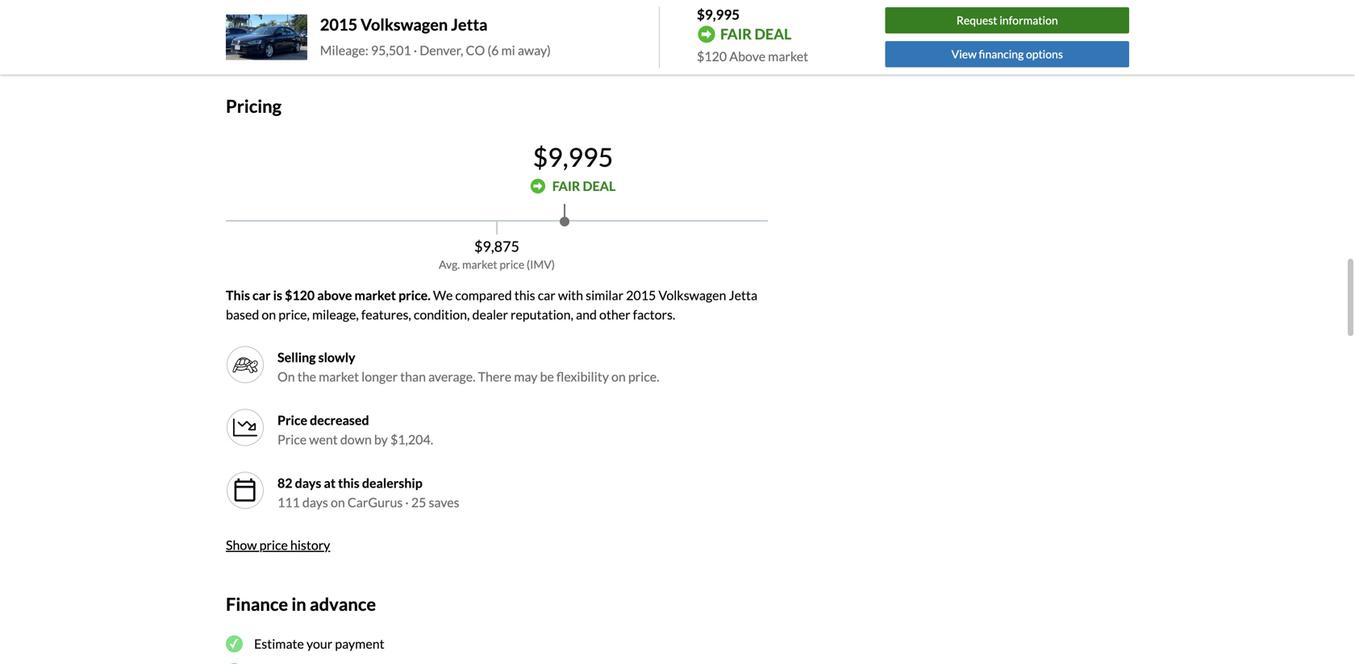 Task type: describe. For each thing, give the bounding box(es) containing it.
dealership
[[362, 475, 423, 491]]

flexibility
[[557, 369, 609, 385]]

car inside we compared this car with similar 2015 volkswagen jetta based on price, mileage, features, condition, dealer reputation, and other factors.
[[538, 287, 556, 303]]

previous
[[341, 7, 390, 23]]

average.
[[428, 369, 476, 385]]

25
[[411, 495, 426, 511]]

price,
[[279, 307, 310, 323]]

82 days at this dealership 111 days on cargurus · 25 saves
[[277, 475, 459, 511]]

request information button
[[885, 7, 1129, 34]]

save 20% on the full autocheck vehicle history report
[[226, 39, 528, 55]]

finance in advance
[[226, 594, 376, 615]]

on right 20%
[[282, 39, 297, 55]]

decreased
[[310, 413, 369, 428]]

mileage:
[[320, 42, 368, 58]]

than
[[400, 369, 426, 385]]

1 vertical spatial $120
[[285, 287, 315, 303]]

request information
[[957, 13, 1058, 27]]

denver,
[[420, 42, 463, 58]]

your
[[307, 636, 333, 652]]

fair deal image
[[530, 178, 546, 194]]

this
[[226, 287, 250, 303]]

$120 above market
[[697, 48, 808, 64]]

on inside selling slowly on the market longer than average. there may be flexibility on price.
[[611, 369, 626, 385]]

jetta inside we compared this car with similar 2015 volkswagen jetta based on price, mileage, features, condition, dealer reputation, and other factors.
[[729, 287, 758, 303]]

be
[[540, 369, 554, 385]]

one
[[317, 7, 338, 23]]

report
[[492, 39, 528, 55]]

volkswagen inside we compared this car with similar 2015 volkswagen jetta based on price, mileage, features, condition, dealer reputation, and other factors.
[[659, 287, 726, 303]]

2015 inside 2015 volkswagen jetta mileage: 95,501 · denver, co (6 mi away)
[[320, 15, 358, 34]]

0 vertical spatial days
[[295, 475, 321, 491]]

is
[[273, 287, 282, 303]]

compared
[[455, 287, 512, 303]]

finance
[[226, 594, 288, 615]]

this inside 82 days at this dealership 111 days on cargurus · 25 saves
[[338, 475, 360, 491]]

mi
[[501, 42, 515, 58]]

may
[[514, 369, 538, 385]]

0 horizontal spatial price
[[259, 538, 288, 553]]

this car is $120 above market price.
[[226, 287, 431, 303]]

(6
[[488, 42, 499, 58]]

1 horizontal spatial $120
[[697, 48, 727, 64]]

market inside $9,875 avg. market price (imv)
[[462, 258, 497, 271]]

vehicle
[[407, 39, 447, 55]]

factors.
[[633, 307, 675, 323]]

request
[[957, 13, 997, 27]]

vehicle
[[252, 7, 293, 23]]

view financing options
[[952, 47, 1063, 61]]

vehicle has one previous owner.
[[252, 7, 430, 23]]

0 horizontal spatial history
[[290, 538, 330, 553]]

fair deal
[[720, 25, 792, 43]]

2015 inside we compared this car with similar 2015 volkswagen jetta based on price, mileage, features, condition, dealer reputation, and other factors.
[[626, 287, 656, 303]]

market up features,
[[355, 287, 396, 303]]

fair
[[552, 178, 580, 194]]

82
[[277, 475, 292, 491]]

owner.
[[392, 7, 430, 23]]

on inside 82 days at this dealership 111 days on cargurus · 25 saves
[[331, 495, 345, 511]]

$9,875 avg. market price (imv)
[[439, 237, 555, 271]]

20%
[[255, 39, 280, 55]]

0 vertical spatial history
[[449, 39, 489, 55]]

show
[[226, 538, 257, 553]]

fair deal
[[552, 178, 616, 194]]

save
[[226, 39, 252, 55]]

autocheck
[[341, 39, 405, 55]]

based
[[226, 307, 259, 323]]

in
[[291, 594, 306, 615]]

view financing options button
[[885, 41, 1129, 67]]

111
[[277, 495, 300, 511]]

market down deal
[[768, 48, 808, 64]]

deal
[[755, 25, 792, 43]]

selling slowly on the market longer than average. there may be flexibility on price.
[[277, 350, 659, 385]]

selling slowly image
[[232, 352, 258, 378]]

2015 volkswagen jetta mileage: 95,501 · denver, co (6 mi away)
[[320, 15, 551, 58]]



Task type: vqa. For each thing, say whether or not it's contained in the screenshot.
INFORMATION
yes



Task type: locate. For each thing, give the bounding box(es) containing it.
saves
[[429, 495, 459, 511]]

2015 up full
[[320, 15, 358, 34]]

1 vertical spatial $9,995
[[533, 141, 613, 173]]

avg.
[[439, 258, 460, 271]]

and
[[576, 307, 597, 323]]

0 vertical spatial 2015
[[320, 15, 358, 34]]

financing
[[979, 47, 1024, 61]]

1 horizontal spatial price
[[500, 258, 524, 271]]

other
[[599, 307, 630, 323]]

estimate
[[254, 636, 304, 652]]

· left 25
[[405, 495, 409, 511]]

there
[[478, 369, 512, 385]]

price decreased price went down by $1,204.
[[277, 413, 433, 448]]

selling slowly image
[[226, 346, 265, 384]]

above
[[317, 287, 352, 303]]

volkswagen up factors.
[[659, 287, 726, 303]]

1 vertical spatial jetta
[[729, 287, 758, 303]]

0 horizontal spatial price.
[[399, 287, 431, 303]]

features,
[[361, 307, 411, 323]]

history
[[449, 39, 489, 55], [290, 538, 330, 553]]

the left full
[[299, 39, 318, 55]]

0 vertical spatial ·
[[414, 42, 417, 58]]

options
[[1026, 47, 1063, 61]]

selling
[[277, 350, 316, 365]]

1 horizontal spatial this
[[514, 287, 535, 303]]

0 vertical spatial $9,995
[[697, 6, 740, 23]]

the right "on"
[[297, 369, 316, 385]]

reputation,
[[511, 307, 573, 323]]

$9,995 up fair
[[533, 141, 613, 173]]

(imv)
[[527, 258, 555, 271]]

days left at at left
[[295, 475, 321, 491]]

0 vertical spatial price
[[277, 413, 307, 428]]

2015 volkswagen jetta image
[[226, 15, 307, 60]]

co
[[466, 42, 485, 58]]

advance
[[310, 594, 376, 615]]

0 vertical spatial this
[[514, 287, 535, 303]]

$9,995 up the fair
[[697, 6, 740, 23]]

this up reputation,
[[514, 287, 535, 303]]

1 horizontal spatial car
[[538, 287, 556, 303]]

0 vertical spatial volkswagen
[[361, 15, 448, 34]]

at
[[324, 475, 336, 491]]

fair
[[720, 25, 752, 43]]

$9,995 for $120
[[697, 6, 740, 23]]

jetta inside 2015 volkswagen jetta mileage: 95,501 · denver, co (6 mi away)
[[451, 15, 488, 34]]

1 horizontal spatial 2015
[[626, 287, 656, 303]]

with
[[558, 287, 583, 303]]

on down at at left
[[331, 495, 345, 511]]

on inside we compared this car with similar 2015 volkswagen jetta based on price, mileage, features, condition, dealer reputation, and other factors.
[[262, 307, 276, 323]]

0 horizontal spatial $9,995
[[533, 141, 613, 173]]

1 horizontal spatial volkswagen
[[659, 287, 726, 303]]

we compared this car with similar 2015 volkswagen jetta based on price, mileage, features, condition, dealer reputation, and other factors.
[[226, 287, 758, 323]]

car left is
[[253, 287, 271, 303]]

market inside selling slowly on the market longer than average. there may be flexibility on price.
[[319, 369, 359, 385]]

1 car from the left
[[253, 287, 271, 303]]

volkswagen up 95,501 in the left top of the page
[[361, 15, 448, 34]]

cargurus
[[348, 495, 403, 511]]

this inside we compared this car with similar 2015 volkswagen jetta based on price, mileage, features, condition, dealer reputation, and other factors.
[[514, 287, 535, 303]]

price. right "flexibility"
[[628, 369, 659, 385]]

$1,204.
[[390, 432, 433, 448]]

full
[[320, 39, 339, 55]]

pricing
[[226, 96, 282, 117]]

days down at at left
[[302, 495, 328, 511]]

2015 up factors.
[[626, 287, 656, 303]]

0 horizontal spatial car
[[253, 287, 271, 303]]

we
[[433, 287, 453, 303]]

2 price from the top
[[277, 432, 307, 448]]

slowly
[[318, 350, 355, 365]]

1 horizontal spatial jetta
[[729, 287, 758, 303]]

0 horizontal spatial this
[[338, 475, 360, 491]]

$120 down the fair
[[697, 48, 727, 64]]

1 vertical spatial price
[[277, 432, 307, 448]]

$9,995 for fair deal
[[533, 141, 613, 173]]

price. left we
[[399, 287, 431, 303]]

market down the slowly
[[319, 369, 359, 385]]

the for market
[[297, 369, 316, 385]]

1 horizontal spatial ·
[[414, 42, 417, 58]]

$9,875
[[474, 237, 520, 255]]

history left mi
[[449, 39, 489, 55]]

1 vertical spatial price
[[259, 538, 288, 553]]

· right 95,501 in the left top of the page
[[414, 42, 417, 58]]

car
[[253, 287, 271, 303], [538, 287, 556, 303]]

0 vertical spatial price
[[500, 258, 524, 271]]

went
[[309, 432, 338, 448]]

1 vertical spatial 2015
[[626, 287, 656, 303]]

0 vertical spatial $120
[[697, 48, 727, 64]]

0 horizontal spatial volkswagen
[[361, 15, 448, 34]]

price inside $9,875 avg. market price (imv)
[[500, 258, 524, 271]]

1 vertical spatial days
[[302, 495, 328, 511]]

82 days at this dealership image
[[226, 471, 265, 510], [232, 478, 258, 504]]

1 vertical spatial volkswagen
[[659, 287, 726, 303]]

· inside 82 days at this dealership 111 days on cargurus · 25 saves
[[405, 495, 409, 511]]

on
[[282, 39, 297, 55], [262, 307, 276, 323], [611, 369, 626, 385], [331, 495, 345, 511]]

2015
[[320, 15, 358, 34], [626, 287, 656, 303]]

$9,995
[[697, 6, 740, 23], [533, 141, 613, 173]]

0 vertical spatial the
[[299, 39, 318, 55]]

95,501
[[371, 42, 411, 58]]

save 20% on the full autocheck vehicle history report link
[[226, 39, 547, 56]]

volkswagen inside 2015 volkswagen jetta mileage: 95,501 · denver, co (6 mi away)
[[361, 15, 448, 34]]

on down is
[[262, 307, 276, 323]]

on right "flexibility"
[[611, 369, 626, 385]]

1 vertical spatial this
[[338, 475, 360, 491]]

0 horizontal spatial jetta
[[451, 15, 488, 34]]

jetta
[[451, 15, 488, 34], [729, 287, 758, 303]]

price decreased image
[[226, 408, 265, 447], [232, 415, 258, 441]]

1 vertical spatial ·
[[405, 495, 409, 511]]

0 horizontal spatial ·
[[405, 495, 409, 511]]

price.
[[399, 287, 431, 303], [628, 369, 659, 385]]

the for full
[[299, 39, 318, 55]]

days
[[295, 475, 321, 491], [302, 495, 328, 511]]

price right show
[[259, 538, 288, 553]]

similar
[[586, 287, 624, 303]]

1 vertical spatial price.
[[628, 369, 659, 385]]

price down "on"
[[277, 413, 307, 428]]

this right at at left
[[338, 475, 360, 491]]

show price history link
[[226, 538, 330, 553]]

1 price from the top
[[277, 413, 307, 428]]

has
[[296, 7, 315, 23]]

save 20% on the full autocheck vehicle history report image
[[531, 41, 547, 56]]

price. inside selling slowly on the market longer than average. there may be flexibility on price.
[[628, 369, 659, 385]]

· inside 2015 volkswagen jetta mileage: 95,501 · denver, co (6 mi away)
[[414, 42, 417, 58]]

dealer
[[472, 307, 508, 323]]

price left went
[[277, 432, 307, 448]]

price
[[277, 413, 307, 428], [277, 432, 307, 448]]

car up reputation,
[[538, 287, 556, 303]]

estimate your payment
[[254, 636, 384, 652]]

show price history
[[226, 538, 330, 553]]

by
[[374, 432, 388, 448]]

the inside selling slowly on the market longer than average. there may be flexibility on price.
[[297, 369, 316, 385]]

information
[[1000, 13, 1058, 27]]

market down '$9,875'
[[462, 258, 497, 271]]

0 horizontal spatial 2015
[[320, 15, 358, 34]]

the
[[299, 39, 318, 55], [297, 369, 316, 385]]

1 horizontal spatial $9,995
[[697, 6, 740, 23]]

1 horizontal spatial price.
[[628, 369, 659, 385]]

mileage,
[[312, 307, 359, 323]]

$120 up price,
[[285, 287, 315, 303]]

0 vertical spatial price.
[[399, 287, 431, 303]]

deal
[[583, 178, 616, 194]]

price down '$9,875'
[[500, 258, 524, 271]]

price
[[500, 258, 524, 271], [259, 538, 288, 553]]

down
[[340, 432, 372, 448]]

history down 111
[[290, 538, 330, 553]]

0 vertical spatial jetta
[[451, 15, 488, 34]]

away)
[[518, 42, 551, 58]]

0 horizontal spatial $120
[[285, 287, 315, 303]]

longer
[[361, 369, 398, 385]]

$120
[[697, 48, 727, 64], [285, 287, 315, 303]]

this
[[514, 287, 535, 303], [338, 475, 360, 491]]

1 vertical spatial history
[[290, 538, 330, 553]]

2 car from the left
[[538, 287, 556, 303]]

1 horizontal spatial history
[[449, 39, 489, 55]]

above
[[729, 48, 766, 64]]

market
[[768, 48, 808, 64], [462, 258, 497, 271], [355, 287, 396, 303], [319, 369, 359, 385]]

view
[[952, 47, 977, 61]]

condition,
[[414, 307, 470, 323]]

1 vertical spatial the
[[297, 369, 316, 385]]

on
[[277, 369, 295, 385]]

payment
[[335, 636, 384, 652]]

volkswagen
[[361, 15, 448, 34], [659, 287, 726, 303]]



